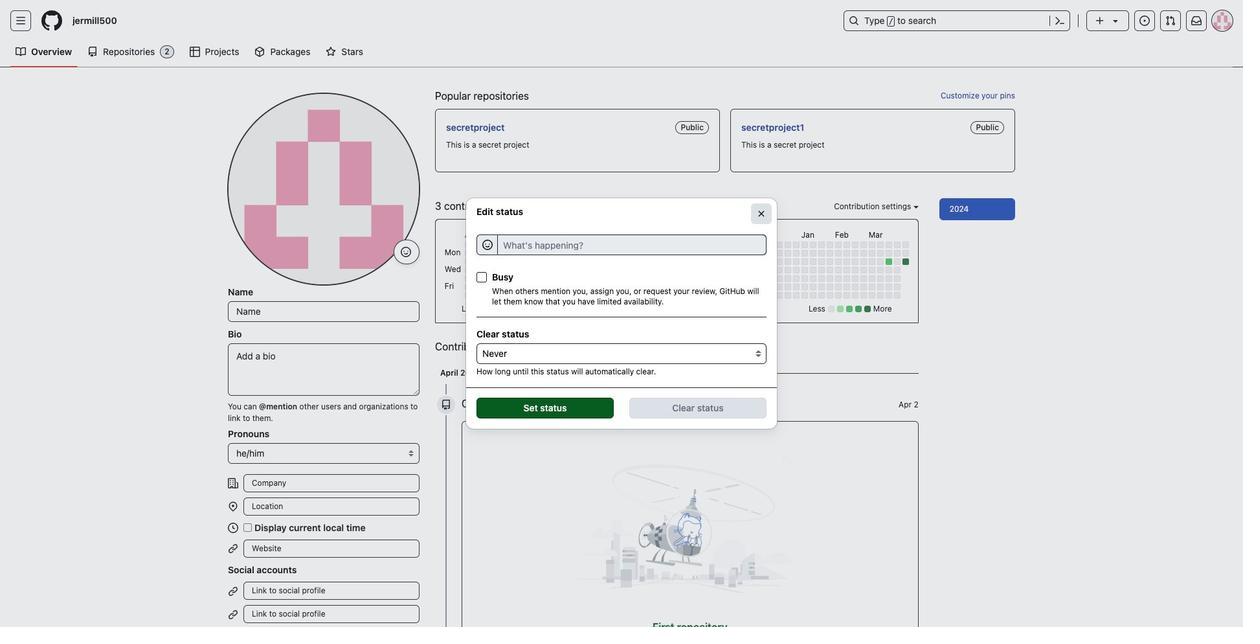 Task type: describe. For each thing, give the bounding box(es) containing it.
link image
[[228, 544, 238, 554]]

Link to social profile text field
[[244, 582, 420, 600]]

social account image
[[228, 586, 238, 596]]

Company field
[[244, 474, 420, 492]]

clock image
[[228, 523, 238, 533]]

command palette image
[[1055, 16, 1066, 26]]

git pull request image
[[1166, 16, 1177, 26]]

organization image
[[228, 478, 238, 488]]

social account image
[[228, 609, 238, 620]]

notifications image
[[1192, 16, 1202, 26]]

Website field
[[244, 540, 420, 558]]

issue opened image
[[1140, 16, 1151, 26]]

Location field
[[244, 498, 420, 516]]

location image
[[228, 501, 238, 512]]

Link to social profile text field
[[244, 605, 420, 623]]



Task type: locate. For each thing, give the bounding box(es) containing it.
None checkbox
[[477, 272, 487, 282], [244, 523, 252, 532], [477, 272, 487, 282], [244, 523, 252, 532]]

triangle down image
[[1111, 16, 1121, 26]]

smiley image
[[482, 239, 493, 250]]

homepage image
[[41, 10, 62, 31]]

Name field
[[228, 301, 420, 322]]

close image
[[757, 208, 767, 219]]

repo image
[[441, 400, 452, 410]]

smiley image
[[401, 247, 411, 257]]

What's happening? text field
[[498, 234, 767, 255]]

plus image
[[1096, 16, 1106, 26]]



Task type: vqa. For each thing, say whether or not it's contained in the screenshot.
git pull request image
yes



